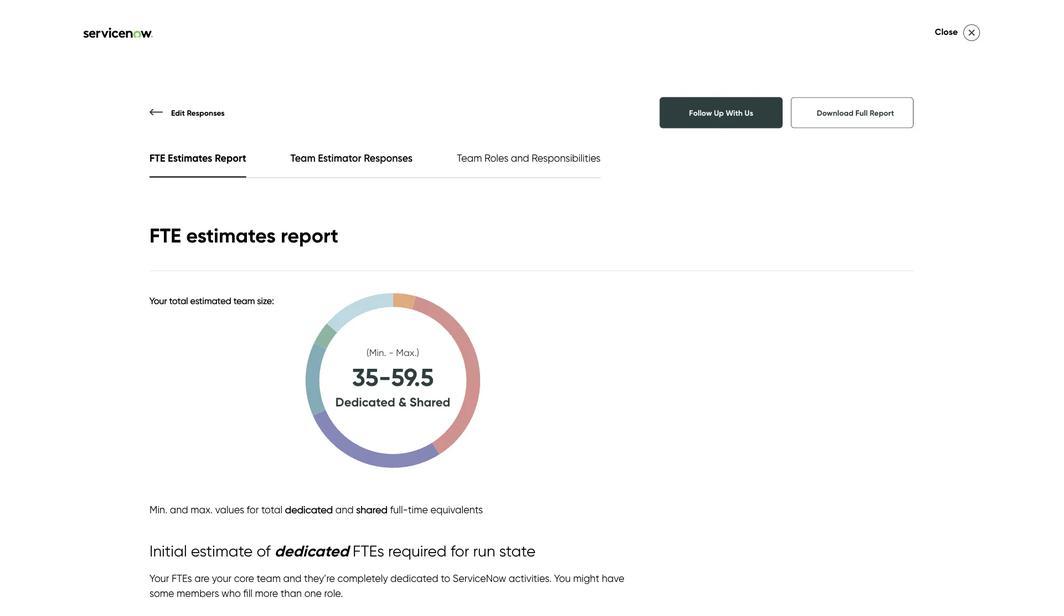 Task type: vqa. For each thing, say whether or not it's contained in the screenshot.
'OVHcloud – ServiceNow' image to the left
no



Task type: locate. For each thing, give the bounding box(es) containing it.
0 vertical spatial dedicated
[[285, 504, 333, 516]]

have inside the your ftes are your core team and they're completely dedicated to servicenow activities. you might have some members who fill more than one role.
[[602, 572, 625, 584]]

of inside initial estimate of dedicated ftes required for run state
[[257, 541, 271, 560]]

your right build
[[843, 324, 862, 336]]

1 vertical spatial responses
[[364, 152, 413, 164]]

facebook image
[[166, 495, 178, 508]]

you
[[554, 572, 571, 584]]

your left estimated
[[150, 295, 167, 306]]

report for fte estimates report
[[215, 152, 246, 164]]

follow up with us
[[689, 108, 754, 117]]

platform down extends
[[773, 279, 812, 291]]

your inside your servicenow® platform team establishes, maintains, and extends servicenow as a strategic business platform in your organization. the strongest servicenow platform teams have the right number of people with the skills to support the now platform®.
[[569, 279, 588, 291]]

your for your total estimated team size:
[[150, 295, 167, 306]]

1 vertical spatial a
[[495, 339, 501, 351]]

strategic
[[873, 264, 913, 276]]

initial
[[150, 541, 187, 560]]

your for organization.
[[569, 279, 588, 291]]

in
[[559, 279, 566, 291]]

0 vertical spatial fte
[[150, 152, 165, 164]]

0 vertical spatial with
[[560, 294, 579, 306]]

report for download full report
[[870, 108, 894, 117]]

platform
[[563, 264, 602, 276], [518, 279, 556, 291], [773, 279, 812, 291]]

1 horizontal spatial a
[[864, 264, 870, 276]]

team inside the your ftes are your core team and they're completely dedicated to servicenow activities. you might have some members who fill more than one role.
[[257, 572, 281, 584]]

people left the you
[[726, 324, 758, 336]]

platform
[[678, 149, 817, 193], [513, 324, 552, 336]]

0 horizontal spatial ftes
[[172, 572, 192, 584]]

0 vertical spatial platform
[[678, 149, 817, 193]]

the left now
[[672, 294, 688, 306]]

1 horizontal spatial total
[[261, 504, 283, 516]]

1 horizontal spatial report
[[870, 108, 894, 117]]

team left size:
[[234, 295, 255, 306]]

cookie preferences link
[[424, 568, 483, 576]]

members
[[177, 587, 219, 598]]

1 vertical spatial fte
[[150, 223, 181, 248]]

up
[[714, 108, 724, 117]]

2 cookie from the left
[[424, 568, 446, 576]]

your inside your servicenow® platform team establishes, maintains, and extends servicenow as a strategic business platform in your organization. the strongest servicenow platform teams have the right number of people with the skills to support the now platform®.
[[477, 264, 496, 276]]

1 vertical spatial ftes
[[172, 572, 192, 584]]

0 horizontal spatial people
[[526, 294, 558, 306]]

cookie down the required
[[424, 568, 446, 576]]

your up the business
[[477, 264, 496, 276]]

0 horizontal spatial a
[[495, 339, 501, 351]]

your inside the your ftes are your core team and they're completely dedicated to servicenow activities. you might have some members who fill more than one role.
[[212, 572, 232, 584]]

estimates
[[186, 223, 276, 248]]

and
[[511, 152, 529, 164], [735, 264, 753, 276], [891, 324, 910, 336], [170, 504, 188, 516], [336, 504, 354, 516], [283, 572, 302, 584]]

1 vertical spatial report
[[215, 152, 246, 164]]

center
[[220, 31, 263, 47]]

have down as
[[846, 279, 868, 291]]

with down in
[[560, 294, 579, 306]]

1 horizontal spatial responses
[[364, 152, 413, 164]]

2 horizontal spatial platform
[[773, 279, 812, 291]]

ftes up the cookie policy at left bottom
[[353, 541, 384, 560]]

download full report link
[[791, 97, 914, 128]]

for
[[247, 504, 259, 516], [451, 541, 469, 560]]

estimate inside initial estimate of dedicated ftes required for run state
[[191, 541, 253, 560]]

servicenow
[[477, 149, 669, 193], [795, 264, 848, 276], [717, 279, 771, 291], [453, 572, 506, 584]]

1 vertical spatial platform
[[513, 324, 552, 336]]

platform down servicenow® at the top
[[518, 279, 556, 291]]

0 vertical spatial total
[[169, 295, 188, 306]]

use
[[477, 324, 493, 336]]

people down servicenow® at the top
[[526, 294, 558, 306]]

1 horizontal spatial estimate
[[552, 339, 592, 351]]

team up more
[[257, 572, 281, 584]]

1 cookie from the left
[[357, 568, 378, 576]]

0 vertical spatial a
[[864, 264, 870, 276]]

1 vertical spatial with
[[171, 545, 188, 556]]

and up than
[[283, 572, 302, 584]]

estimate up statement
[[191, 541, 253, 560]]

a inside use the platform team estimator to find out how many people you need to build your team and get a shareable estimate report.
[[495, 339, 501, 351]]

dedicated up initial estimate of dedicated ftes required for run state
[[285, 504, 333, 516]]

the world works with servicenow™
[[103, 545, 243, 556]]

0 horizontal spatial cookie
[[357, 568, 378, 576]]

of
[[514, 294, 523, 306], [257, 541, 271, 560]]

now
[[690, 294, 710, 306]]

1 horizontal spatial platform
[[678, 149, 817, 193]]

a right as
[[864, 264, 870, 276]]

and down right
[[891, 324, 910, 336]]

your
[[569, 279, 588, 291], [843, 324, 862, 336], [212, 572, 232, 584]]

skills
[[600, 294, 620, 306]]

servicenow.
[[602, 568, 638, 576]]

your
[[477, 264, 496, 276], [150, 295, 167, 306], [266, 568, 279, 576], [150, 572, 169, 584]]

report right the estimates
[[215, 152, 246, 164]]

0 vertical spatial estimator
[[318, 152, 362, 164]]

platform up in
[[563, 264, 602, 276]]

rights
[[649, 568, 665, 576]]

teams
[[815, 279, 843, 291]]

1 vertical spatial people
[[726, 324, 758, 336]]

1 horizontal spatial the
[[653, 279, 670, 291]]

0 vertical spatial your
[[569, 279, 588, 291]]

2 fte from the top
[[150, 223, 181, 248]]

0 vertical spatial of
[[514, 294, 523, 306]]

of right the number
[[514, 294, 523, 306]]

0 horizontal spatial have
[[602, 572, 625, 584]]

1 horizontal spatial for
[[451, 541, 469, 560]]

people
[[526, 294, 558, 306], [726, 324, 758, 336]]

organization.
[[591, 279, 651, 291]]

1 horizontal spatial platform
[[563, 264, 602, 276]]

the down establishes,
[[653, 279, 670, 291]]

total right values
[[261, 504, 283, 516]]

1 vertical spatial estimator
[[574, 195, 730, 239]]

1 vertical spatial estimate
[[191, 541, 253, 560]]

2 vertical spatial estimator
[[582, 324, 625, 336]]

your left privacy
[[266, 568, 279, 576]]

1 horizontal spatial with
[[560, 294, 579, 306]]

team right build
[[865, 324, 889, 336]]

0 horizontal spatial with
[[171, 545, 188, 556]]

dedicated up choices
[[275, 541, 349, 561]]

2 horizontal spatial your
[[843, 324, 862, 336]]

0 horizontal spatial of
[[257, 541, 271, 560]]

1 horizontal spatial have
[[846, 279, 868, 291]]

your for your servicenow® platform team establishes, maintains, and extends servicenow as a strategic business platform in your organization. the strongest servicenow platform teams have the right number of people with the skills to support the now platform®.
[[477, 264, 496, 276]]

with
[[726, 108, 743, 117]]

estimate left 'report.'
[[552, 339, 592, 351]]

0 horizontal spatial the
[[103, 545, 118, 556]]

0 horizontal spatial estimate
[[191, 541, 253, 560]]

team inside use the platform team estimator to find out how many people you need to build your team and get a shareable estimate report.
[[554, 324, 579, 336]]

1 horizontal spatial people
[[726, 324, 758, 336]]

fte
[[150, 152, 165, 164], [150, 223, 181, 248]]

your up some
[[150, 572, 169, 584]]

your right in
[[569, 279, 588, 291]]

sitemap link
[[511, 568, 537, 576]]

servicenow®
[[499, 264, 560, 276]]

your privacy choices link
[[245, 568, 328, 576]]

the right use
[[496, 324, 511, 336]]

fte estimates report link
[[150, 152, 246, 164]]

©
[[579, 568, 584, 576]]

fte for fte estimates report
[[150, 223, 181, 248]]

report
[[281, 223, 339, 248]]

ftes left are
[[172, 572, 192, 584]]

business
[[477, 279, 515, 291]]

0 vertical spatial report
[[870, 108, 894, 117]]

required
[[388, 541, 447, 560]]

0 vertical spatial ftes
[[353, 541, 384, 560]]

1 horizontal spatial of
[[514, 294, 523, 306]]

estimator
[[318, 152, 362, 164], [574, 195, 730, 239], [582, 324, 625, 336]]

customer
[[105, 31, 165, 47]]

1 vertical spatial have
[[602, 572, 625, 584]]

0 vertical spatial have
[[846, 279, 868, 291]]

1 vertical spatial of
[[257, 541, 271, 560]]

close
[[935, 26, 958, 37]]

activities.
[[509, 572, 552, 584]]

1 horizontal spatial your
[[569, 279, 588, 291]]

1 vertical spatial your
[[843, 324, 862, 336]]

people inside use the platform team estimator to find out how many people you need to build your team and get a shareable estimate report.
[[726, 324, 758, 336]]

to left find
[[627, 324, 637, 336]]

1 fte from the top
[[150, 152, 165, 164]]

min. and max. values for total dedicated and shared full-time equivalents
[[150, 504, 483, 516]]

number
[[477, 294, 512, 306]]

to down the required
[[441, 572, 450, 584]]

people inside your servicenow® platform team establishes, maintains, and extends servicenow as a strategic business platform in your organization. the strongest servicenow platform teams have the right number of people with the skills to support the now platform®.
[[526, 294, 558, 306]]

dedicated down the required
[[391, 572, 438, 584]]

the
[[653, 279, 670, 291], [103, 545, 118, 556]]

the left world
[[103, 545, 118, 556]]

of up your privacy choices link
[[257, 541, 271, 560]]

core
[[234, 572, 254, 584]]

your total estimated team size:
[[150, 295, 274, 306]]

1 vertical spatial for
[[451, 541, 469, 560]]

get
[[477, 339, 492, 351]]

privacy
[[162, 568, 184, 576]]

0 horizontal spatial platform
[[513, 324, 552, 336]]

fte for fte estimates report
[[150, 152, 165, 164]]

a inside your servicenow® platform team establishes, maintains, and extends servicenow as a strategic business platform in your organization. the strongest servicenow platform teams have the right number of people with the skills to support the now platform®.
[[864, 264, 870, 276]]

estimates
[[168, 152, 212, 164]]

0 horizontal spatial your
[[212, 572, 232, 584]]

0 horizontal spatial for
[[247, 504, 259, 516]]

servicenow inside servicenow platform team estimator
[[477, 149, 669, 193]]

report right full
[[870, 108, 894, 117]]

with right works
[[171, 545, 188, 556]]

your inside use the platform team estimator to find out how many people you need to build your team and get a shareable estimate report.
[[843, 324, 862, 336]]

a right get
[[495, 339, 501, 351]]

team
[[604, 264, 628, 276], [234, 295, 255, 306], [865, 324, 889, 336], [257, 572, 281, 584]]

2 vertical spatial dedicated
[[391, 572, 438, 584]]

have
[[846, 279, 868, 291], [602, 572, 625, 584]]

you
[[761, 324, 777, 336]]

to down organization.
[[622, 294, 632, 306]]

0 vertical spatial the
[[653, 279, 670, 291]]

world
[[120, 545, 143, 556]]

values
[[215, 504, 244, 516]]

1 horizontal spatial cookie
[[424, 568, 446, 576]]

your up who
[[212, 572, 232, 584]]

time
[[408, 504, 428, 516]]

of inside your servicenow® platform team establishes, maintains, and extends servicenow as a strategic business platform in your organization. the strongest servicenow platform teams have the right number of people with the skills to support the now platform®.
[[514, 294, 523, 306]]

for up preferences
[[451, 541, 469, 560]]

and left extends
[[735, 264, 753, 276]]

0 horizontal spatial report
[[215, 152, 246, 164]]

0 horizontal spatial responses
[[187, 108, 225, 117]]

1 horizontal spatial ftes
[[353, 541, 384, 560]]

© 2022 servicenow. all rights reserved.
[[579, 568, 695, 576]]

have right the 2022
[[602, 572, 625, 584]]

cookie left policy
[[357, 568, 378, 576]]

team up organization.
[[604, 264, 628, 276]]

for right values
[[247, 504, 259, 516]]

for inside initial estimate of dedicated ftes required for run state
[[451, 541, 469, 560]]

estimate
[[552, 339, 592, 351], [191, 541, 253, 560]]

how
[[677, 324, 696, 336]]

max.
[[191, 504, 213, 516]]

team
[[291, 152, 316, 164], [457, 152, 482, 164], [477, 195, 565, 239], [554, 324, 579, 336]]

total left estimated
[[169, 295, 188, 306]]

0 vertical spatial estimate
[[552, 339, 592, 351]]

your inside the your ftes are your core team and they're completely dedicated to servicenow activities. you might have some members who fill more than one role.
[[150, 572, 169, 584]]

have inside your servicenow® platform team establishes, maintains, and extends servicenow as a strategic business platform in your organization. the strongest servicenow platform teams have the right number of people with the skills to support the now platform®.
[[846, 279, 868, 291]]

2 vertical spatial your
[[212, 572, 232, 584]]

0 vertical spatial people
[[526, 294, 558, 306]]

with
[[560, 294, 579, 306], [171, 545, 188, 556]]

the left right
[[871, 279, 886, 291]]

find
[[639, 324, 656, 336]]



Task type: describe. For each thing, give the bounding box(es) containing it.
team roles and responsibilities link
[[457, 152, 601, 164]]

0 vertical spatial for
[[247, 504, 259, 516]]

1 vertical spatial total
[[261, 504, 283, 516]]

preferences
[[448, 568, 483, 576]]

strongest
[[672, 279, 715, 291]]

customer success center link
[[22, 31, 266, 47]]

completely
[[338, 572, 388, 584]]

estimated
[[190, 295, 231, 306]]

than
[[281, 587, 302, 598]]

the inside use the platform team estimator to find out how many people you need to build your team and get a shareable estimate report.
[[496, 324, 511, 336]]

your servicenow® platform team establishes, maintains, and extends servicenow as a strategic business platform in your organization. the strongest servicenow platform teams have the right number of people with the skills to support the now platform®.
[[477, 264, 913, 306]]

servicenow inside the your ftes are your core team and they're completely dedicated to servicenow activities. you might have some members who fill more than one role.
[[453, 572, 506, 584]]

use the platform team estimator to find out how many people you need to build your team and get a shareable estimate report.
[[477, 324, 910, 351]]

your privacy choices
[[266, 568, 328, 576]]

privacy statement
[[162, 568, 217, 576]]

run
[[473, 541, 496, 560]]

download
[[817, 108, 854, 117]]

servicenow platform team estimator
[[477, 149, 817, 239]]

and right min.
[[170, 504, 188, 516]]

team estimator responses link
[[291, 152, 413, 164]]

your ftes are your core team and they're completely dedicated to servicenow activities. you might have some members who fill more than one role.
[[150, 572, 625, 598]]

all
[[640, 568, 647, 576]]

to left build
[[806, 324, 815, 336]]

your for team
[[843, 324, 862, 336]]

customer success center
[[105, 31, 263, 47]]

they're
[[304, 572, 335, 584]]

to inside the your ftes are your core team and they're completely dedicated to servicenow activities. you might have some members who fill more than one role.
[[441, 572, 450, 584]]

responsibilities
[[532, 152, 601, 164]]

establishes,
[[631, 264, 683, 276]]

edit responses
[[171, 108, 225, 117]]

cookie preferences
[[424, 568, 483, 576]]

might
[[573, 572, 600, 584]]

follow
[[689, 108, 712, 117]]

roles
[[485, 152, 509, 164]]

success
[[168, 31, 217, 47]]

and inside use the platform team estimator to find out how many people you need to build your team and get a shareable estimate report.
[[891, 324, 910, 336]]

and inside your servicenow® platform team establishes, maintains, and extends servicenow as a strategic business platform in your organization. the strongest servicenow platform teams have the right number of people with the skills to support the now platform®.
[[735, 264, 753, 276]]

build
[[818, 324, 840, 336]]

min.
[[150, 504, 167, 516]]

team roles and responsibilities
[[457, 152, 601, 164]]

0 horizontal spatial total
[[169, 295, 188, 306]]

the left the 'skills'
[[582, 294, 597, 306]]

privacy statement link
[[162, 568, 217, 576]]

report.
[[594, 339, 624, 351]]

support
[[634, 294, 670, 306]]

and inside the your ftes are your core team and they're completely dedicated to servicenow activities. you might have some members who fill more than one role.
[[283, 572, 302, 584]]

cookie for cookie policy
[[357, 568, 378, 576]]

team inside servicenow platform team estimator
[[477, 195, 565, 239]]

full-
[[390, 504, 408, 516]]

out
[[659, 324, 674, 336]]

0 horizontal spatial platform
[[518, 279, 556, 291]]

cookie policy
[[357, 568, 398, 576]]

your for your ftes are your core team and they're completely dedicated to servicenow activities. you might have some members who fill more than one role.
[[150, 572, 169, 584]]

full
[[856, 108, 868, 117]]

fte estimates report
[[150, 152, 246, 164]]

who
[[222, 587, 241, 598]]

equivalents
[[431, 504, 483, 516]]

estimator inside use the platform team estimator to find out how many people you need to build your team and get a shareable estimate report.
[[582, 324, 625, 336]]

1 vertical spatial dedicated
[[275, 541, 349, 561]]

one
[[304, 587, 322, 598]]

ftes inside the your ftes are your core team and they're completely dedicated to servicenow activities. you might have some members who fill more than one role.
[[172, 572, 192, 584]]

team inside use the platform team estimator to find out how many people you need to build your team and get a shareable estimate report.
[[865, 324, 889, 336]]

role.
[[324, 587, 343, 598]]

statement
[[185, 568, 217, 576]]

as
[[851, 264, 861, 276]]

privacy
[[281, 568, 303, 576]]

many
[[698, 324, 723, 336]]

edit
[[171, 108, 185, 117]]

team estimator responses
[[291, 152, 413, 164]]

and right roles
[[511, 152, 529, 164]]

follow up with us link
[[660, 97, 783, 128]]

with inside your servicenow® platform team establishes, maintains, and extends servicenow as a strategic business platform in your organization. the strongest servicenow platform teams have the right number of people with the skills to support the now platform®.
[[560, 294, 579, 306]]

maintains,
[[686, 264, 732, 276]]

0 vertical spatial responses
[[187, 108, 225, 117]]

state
[[499, 541, 536, 560]]

extends
[[756, 264, 792, 276]]

policy
[[380, 568, 398, 576]]

need
[[780, 324, 803, 336]]

cookie for cookie preferences
[[424, 568, 446, 576]]

shared
[[356, 504, 388, 516]]

right
[[888, 279, 909, 291]]

shareable
[[504, 339, 549, 351]]

cookie policy link
[[357, 568, 398, 576]]

to inside your servicenow® platform team establishes, maintains, and extends servicenow as a strategic business platform in your organization. the strongest servicenow platform teams have the right number of people with the skills to support the now platform®.
[[622, 294, 632, 306]]

platform inside use the platform team estimator to find out how many people you need to build your team and get a shareable estimate report.
[[513, 324, 552, 336]]

fte estimates report
[[150, 223, 339, 248]]

download full report
[[817, 108, 894, 117]]

reserved.
[[667, 568, 695, 576]]

sitemap
[[511, 568, 537, 576]]

more
[[255, 587, 278, 598]]

ftes inside initial estimate of dedicated ftes required for run state
[[353, 541, 384, 560]]

estimate inside use the platform team estimator to find out how many people you need to build your team and get a shareable estimate report.
[[552, 339, 592, 351]]

estimator inside servicenow platform team estimator
[[574, 195, 730, 239]]

team inside your servicenow® platform team establishes, maintains, and extends servicenow as a strategic business platform in your organization. the strongest servicenow platform teams have the right number of people with the skills to support the now platform®.
[[604, 264, 628, 276]]

platform®.
[[713, 294, 761, 306]]

are
[[195, 572, 210, 584]]

your for your privacy choices
[[266, 568, 279, 576]]

fill
[[243, 587, 253, 598]]

size:
[[257, 295, 274, 306]]

dedicated inside the your ftes are your core team and they're completely dedicated to servicenow activities. you might have some members who fill more than one role.
[[391, 572, 438, 584]]

servicenow™
[[190, 545, 243, 556]]

1 vertical spatial the
[[103, 545, 118, 556]]

platform inside servicenow platform team estimator
[[678, 149, 817, 193]]

and left 'shared'
[[336, 504, 354, 516]]

the inside your servicenow® platform team establishes, maintains, and extends servicenow as a strategic business platform in your organization. the strongest servicenow platform teams have the right number of people with the skills to support the now platform®.
[[653, 279, 670, 291]]



